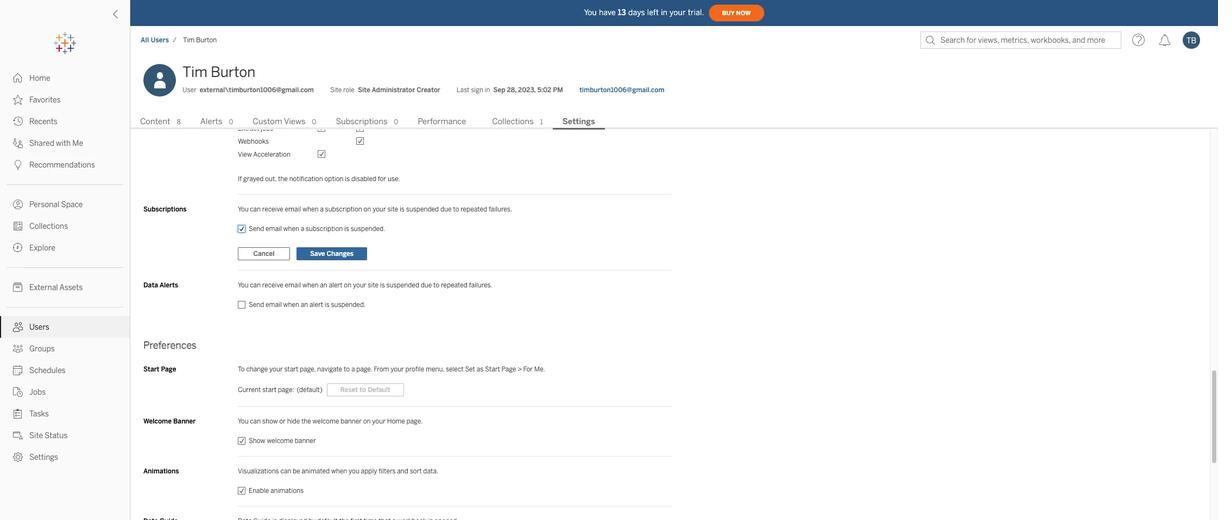 Task type: vqa. For each thing, say whether or not it's contained in the screenshot.
'failed jobs: 0'
no



Task type: describe. For each thing, give the bounding box(es) containing it.
0 horizontal spatial start
[[262, 387, 277, 394]]

site for site status
[[29, 432, 43, 441]]

alerts inside the sub-spaces tab list
[[200, 117, 222, 127]]

days
[[629, 8, 645, 17]]

current
[[238, 387, 261, 394]]

all users link
[[140, 36, 170, 45]]

as
[[477, 366, 484, 374]]

out,
[[265, 175, 277, 183]]

from
[[374, 366, 389, 374]]

0 vertical spatial banner
[[341, 418, 362, 426]]

you for you can show or hide the welcome banner on your home page.
[[238, 418, 249, 426]]

email up send email when a subscription is suspended.
[[285, 206, 301, 213]]

send email when a subscription is suspended.
[[249, 225, 385, 233]]

show
[[262, 418, 278, 426]]

1 horizontal spatial an
[[320, 282, 327, 289]]

by text only_f5he34f image for schedules
[[13, 366, 23, 376]]

can for send email when an alert is suspended.
[[250, 282, 261, 289]]

by text only_f5he34f image for personal space
[[13, 200, 23, 210]]

1 vertical spatial subscriptions
[[143, 206, 187, 213]]

collections inside 'link'
[[29, 222, 68, 231]]

hide
[[287, 418, 300, 426]]

0 vertical spatial tim burton
[[183, 36, 217, 44]]

suspended. for alert
[[331, 301, 366, 309]]

1 horizontal spatial page.
[[407, 418, 423, 426]]

menu,
[[426, 366, 445, 374]]

settings link
[[0, 447, 130, 469]]

data.
[[423, 468, 439, 476]]

option
[[325, 175, 344, 183]]

by text only_f5he34f image for users
[[13, 323, 23, 332]]

shared with me link
[[0, 133, 130, 154]]

home inside "main navigation. press the up and down arrow keys to access links." element
[[29, 74, 50, 83]]

users inside "main navigation. press the up and down arrow keys to access links." element
[[29, 323, 49, 332]]

tim burton element
[[180, 36, 220, 44]]

change
[[246, 366, 268, 374]]

left
[[647, 8, 659, 17]]

0 vertical spatial tim
[[183, 36, 195, 44]]

data alerts
[[143, 282, 178, 289]]

me.
[[534, 366, 545, 374]]

1 horizontal spatial alert
[[329, 282, 343, 289]]

role
[[343, 86, 355, 94]]

settings inside the sub-spaces tab list
[[563, 117, 595, 127]]

tasks link
[[0, 404, 130, 425]]

by text only_f5he34f image for favorites
[[13, 95, 23, 105]]

site for send email when a subscription is suspended.
[[388, 206, 398, 213]]

creator
[[417, 86, 440, 94]]

suspended for send email when a subscription is suspended.
[[406, 206, 439, 213]]

0 for alerts
[[229, 118, 233, 126]]

(default)
[[297, 387, 323, 394]]

acceleration
[[253, 151, 291, 159]]

visualizations
[[238, 468, 279, 476]]

13
[[618, 8, 626, 17]]

users link
[[0, 317, 130, 338]]

external assets
[[29, 284, 83, 293]]

2 vertical spatial on
[[363, 418, 371, 426]]

1 horizontal spatial the
[[301, 418, 311, 426]]

2 vertical spatial a
[[351, 366, 355, 374]]

webhooks
[[238, 138, 269, 145]]

data
[[143, 282, 158, 289]]

pm
[[553, 86, 563, 94]]

sort
[[410, 468, 422, 476]]

due for send email when an alert is suspended.
[[421, 282, 432, 289]]

views
[[284, 117, 306, 127]]

user external\timburton1006@gmail.com
[[183, 86, 314, 94]]

personal space
[[29, 200, 83, 210]]

personal space link
[[0, 194, 130, 216]]

site for site role site administrator creator
[[330, 86, 342, 94]]

by text only_f5he34f image for groups
[[13, 344, 23, 354]]

receive for send email when an alert is suspended.
[[262, 282, 284, 289]]

cancel
[[253, 250, 275, 258]]

0 horizontal spatial page.
[[356, 366, 372, 374]]

select
[[446, 366, 464, 374]]

can for show welcome banner
[[250, 418, 261, 426]]

1 page from the left
[[161, 366, 176, 374]]

explore
[[29, 244, 55, 253]]

jobs
[[29, 388, 46, 398]]

2 page from the left
[[502, 366, 516, 374]]

1 horizontal spatial a
[[320, 206, 324, 213]]

default
[[368, 387, 390, 394]]

Search for views, metrics, workbooks, and more text field
[[921, 32, 1122, 49]]

reset to default
[[341, 387, 390, 394]]

enable
[[249, 488, 269, 495]]

buy
[[722, 10, 735, 17]]

shared
[[29, 139, 54, 148]]

0 for custom views
[[312, 118, 316, 126]]

can for enable animations
[[281, 468, 291, 476]]

burton inside main content
[[211, 64, 256, 81]]

page,
[[300, 366, 316, 374]]

visualizations can be animated when you apply filters and sort data.
[[238, 468, 439, 476]]

content
[[140, 117, 170, 127]]

disabled
[[351, 175, 377, 183]]

be
[[293, 468, 300, 476]]

5:02
[[538, 86, 552, 94]]

settings inside "main navigation. press the up and down arrow keys to access links." element
[[29, 454, 58, 463]]

0 vertical spatial subscription
[[325, 206, 362, 213]]

1 horizontal spatial welcome
[[313, 418, 339, 426]]

your down default
[[372, 418, 386, 426]]

if grayed out, the notification option is disabled for use.
[[238, 175, 400, 183]]

email up send email when an alert is suspended.
[[285, 282, 301, 289]]

your right change
[[269, 366, 283, 374]]

grayed
[[243, 175, 264, 183]]

by text only_f5he34f image for shared with me
[[13, 139, 23, 148]]

collections link
[[0, 216, 130, 237]]

explore link
[[0, 237, 130, 259]]

site status link
[[0, 425, 130, 447]]

have
[[599, 8, 616, 17]]

to change your start page, navigate to a page. from your profile menu, select set as start page > for me.
[[238, 366, 545, 374]]

recommendations
[[29, 161, 95, 170]]

jobs link
[[0, 382, 130, 404]]

personal
[[29, 200, 59, 210]]

1 vertical spatial an
[[301, 301, 308, 309]]

banner
[[173, 418, 196, 426]]

on for alert
[[344, 282, 352, 289]]

by text only_f5he34f image for external assets
[[13, 283, 23, 293]]

1 vertical spatial subscription
[[306, 225, 343, 233]]

shared with me
[[29, 139, 83, 148]]

0 vertical spatial start
[[284, 366, 298, 374]]

1
[[540, 118, 543, 126]]

cancel button
[[238, 248, 290, 261]]

sub-spaces tab list
[[130, 116, 1219, 130]]

receive for send email when a subscription is suspended.
[[262, 206, 284, 213]]

tasks
[[29, 410, 49, 419]]

tim inside tim burton main content
[[183, 64, 208, 81]]

filters
[[379, 468, 396, 476]]

28,
[[507, 86, 517, 94]]

view
[[238, 151, 252, 159]]

on for subscription
[[364, 206, 371, 213]]

by text only_f5he34f image for recommendations
[[13, 160, 23, 170]]

recommendations link
[[0, 154, 130, 176]]

0 vertical spatial burton
[[196, 36, 217, 44]]

save changes
[[310, 250, 354, 258]]

navigation panel element
[[0, 33, 130, 469]]

1 start from the left
[[143, 366, 159, 374]]

can for send email when a subscription is suspended.
[[250, 206, 261, 213]]

0 horizontal spatial a
[[301, 225, 304, 233]]



Task type: locate. For each thing, give the bounding box(es) containing it.
1 horizontal spatial due
[[441, 206, 452, 213]]

when for an
[[303, 282, 319, 289]]

welcome
[[313, 418, 339, 426], [267, 438, 293, 445]]

by text only_f5he34f image inside "groups" link
[[13, 344, 23, 354]]

by text only_f5he34f image for recents
[[13, 117, 23, 127]]

by text only_f5he34f image left schedules
[[13, 366, 23, 376]]

your right from
[[391, 366, 404, 374]]

>
[[518, 366, 522, 374]]

8
[[177, 118, 181, 126]]

page. left from
[[356, 366, 372, 374]]

1 vertical spatial page.
[[407, 418, 423, 426]]

receive down out,
[[262, 206, 284, 213]]

when
[[303, 206, 319, 213], [283, 225, 299, 233], [303, 282, 319, 289], [283, 301, 299, 309], [331, 468, 347, 476]]

save
[[310, 250, 325, 258]]

welcome banner
[[143, 418, 196, 426]]

banner down reset
[[341, 418, 362, 426]]

on down reset to default
[[363, 418, 371, 426]]

by text only_f5he34f image inside collections 'link'
[[13, 222, 23, 231]]

1 horizontal spatial alerts
[[200, 117, 222, 127]]

by text only_f5he34f image for settings
[[13, 453, 23, 463]]

the right out,
[[278, 175, 288, 183]]

0 horizontal spatial an
[[301, 301, 308, 309]]

0 vertical spatial a
[[320, 206, 324, 213]]

0 vertical spatial suspended
[[406, 206, 439, 213]]

by text only_f5he34f image for tasks
[[13, 410, 23, 419]]

suspended.
[[351, 225, 385, 233], [331, 301, 366, 309]]

email up cancel
[[266, 225, 282, 233]]

start left page,
[[284, 366, 298, 374]]

0 vertical spatial an
[[320, 282, 327, 289]]

by text only_f5he34f image left jobs
[[13, 388, 23, 398]]

site for send email when an alert is suspended.
[[368, 282, 379, 289]]

external
[[29, 284, 58, 293]]

failures. for you can receive email when an alert on your site is suspended due to repeated failures.
[[469, 282, 493, 289]]

due for send email when a subscription is suspended.
[[441, 206, 452, 213]]

by text only_f5he34f image inside the home link
[[13, 73, 23, 83]]

by text only_f5he34f image inside recents link
[[13, 117, 23, 127]]

on
[[364, 206, 371, 213], [344, 282, 352, 289], [363, 418, 371, 426]]

send
[[249, 225, 264, 233], [249, 301, 264, 309]]

0 vertical spatial users
[[151, 36, 169, 44]]

by text only_f5he34f image for collections
[[13, 222, 23, 231]]

for
[[523, 366, 533, 374]]

1 horizontal spatial start
[[485, 366, 500, 374]]

1 vertical spatial suspended
[[387, 282, 419, 289]]

1 vertical spatial the
[[301, 418, 311, 426]]

page.
[[356, 366, 372, 374], [407, 418, 423, 426]]

you can receive email when a subscription on your site is suspended due to repeated failures.
[[238, 206, 512, 213]]

6 by text only_f5he34f image from the top
[[13, 431, 23, 441]]

current start page: (default)
[[238, 387, 324, 394]]

recents
[[29, 117, 57, 127]]

1 vertical spatial a
[[301, 225, 304, 233]]

can down cancel
[[250, 282, 261, 289]]

you
[[349, 468, 360, 476]]

by text only_f5he34f image left groups at bottom left
[[13, 344, 23, 354]]

repeated for you can receive email when an alert on your site is suspended due to repeated failures.
[[441, 282, 468, 289]]

1 vertical spatial start
[[262, 387, 277, 394]]

1 vertical spatial home
[[387, 418, 405, 426]]

to
[[238, 366, 245, 374]]

site
[[330, 86, 342, 94], [358, 86, 370, 94], [29, 432, 43, 441]]

alerts right data at the bottom left of page
[[160, 282, 178, 289]]

1 horizontal spatial collections
[[492, 117, 534, 127]]

main navigation. press the up and down arrow keys to access links. element
[[0, 67, 130, 469]]

2 horizontal spatial 0
[[394, 118, 398, 126]]

start right as
[[485, 366, 500, 374]]

site inside "site status" link
[[29, 432, 43, 441]]

your down 'changes'
[[353, 282, 366, 289]]

by text only_f5he34f image inside tasks link
[[13, 410, 23, 419]]

you have 13 days left in your trial.
[[584, 8, 704, 17]]

alert down save changes "button"
[[329, 282, 343, 289]]

start
[[284, 366, 298, 374], [262, 387, 277, 394]]

the
[[278, 175, 288, 183], [301, 418, 311, 426]]

2 0 from the left
[[312, 118, 316, 126]]

2 horizontal spatial a
[[351, 366, 355, 374]]

0 horizontal spatial page
[[161, 366, 176, 374]]

tim burton main content
[[130, 0, 1219, 521]]

your down for
[[373, 206, 386, 213]]

1 vertical spatial in
[[485, 86, 490, 94]]

0 vertical spatial subscriptions
[[336, 117, 388, 127]]

1 0 from the left
[[229, 118, 233, 126]]

last sign in sep 28, 2023, 5:02 pm
[[457, 86, 563, 94]]

for
[[378, 175, 386, 183]]

1 horizontal spatial home
[[387, 418, 405, 426]]

on down 'changes'
[[344, 282, 352, 289]]

by text only_f5he34f image up favorites link
[[13, 73, 23, 83]]

1 vertical spatial collections
[[29, 222, 68, 231]]

2 by text only_f5he34f image from the top
[[13, 139, 23, 148]]

by text only_f5he34f image left 'personal'
[[13, 200, 23, 210]]

suspended. down you can receive email when a subscription on your site is suspended due to repeated failures.
[[351, 225, 385, 233]]

settings down the 'site status'
[[29, 454, 58, 463]]

0 vertical spatial alerts
[[200, 117, 222, 127]]

animated
[[302, 468, 330, 476]]

can down grayed
[[250, 206, 261, 213]]

1 vertical spatial users
[[29, 323, 49, 332]]

1 vertical spatial repeated
[[441, 282, 468, 289]]

when for you
[[331, 468, 347, 476]]

by text only_f5he34f image inside users link
[[13, 323, 23, 332]]

3 by text only_f5he34f image from the top
[[13, 243, 23, 253]]

0 vertical spatial home
[[29, 74, 50, 83]]

in right left
[[661, 8, 668, 17]]

by text only_f5he34f image inside schedules link
[[13, 366, 23, 376]]

9 by text only_f5he34f image from the top
[[13, 410, 23, 419]]

2 by text only_f5he34f image from the top
[[13, 95, 23, 105]]

by text only_f5he34f image inside external assets link
[[13, 283, 23, 293]]

in right sign
[[485, 86, 490, 94]]

subscription down option
[[325, 206, 362, 213]]

by text only_f5he34f image left the recommendations
[[13, 160, 23, 170]]

3 by text only_f5he34f image from the top
[[13, 160, 23, 170]]

1 vertical spatial settings
[[29, 454, 58, 463]]

1 vertical spatial alert
[[310, 301, 323, 309]]

tim
[[183, 36, 195, 44], [183, 64, 208, 81]]

3 0 from the left
[[394, 118, 398, 126]]

5 by text only_f5he34f image from the top
[[13, 344, 23, 354]]

2 receive from the top
[[262, 282, 284, 289]]

0 horizontal spatial users
[[29, 323, 49, 332]]

start down preferences
[[143, 366, 159, 374]]

schedules link
[[0, 360, 130, 382]]

page:
[[278, 387, 294, 394]]

send down cancel
[[249, 301, 264, 309]]

by text only_f5he34f image left recents
[[13, 117, 23, 127]]

home up favorites
[[29, 74, 50, 83]]

settings
[[563, 117, 595, 127], [29, 454, 58, 463]]

by text only_f5he34f image inside the recommendations link
[[13, 160, 23, 170]]

with
[[56, 139, 71, 148]]

banner down hide
[[295, 438, 316, 445]]

extract
[[238, 125, 259, 132]]

0 horizontal spatial settings
[[29, 454, 58, 463]]

1 vertical spatial send
[[249, 301, 264, 309]]

collections inside the sub-spaces tab list
[[492, 117, 534, 127]]

by text only_f5he34f image left the 'site status'
[[13, 431, 23, 441]]

1 vertical spatial due
[[421, 282, 432, 289]]

send email when an alert is suspended.
[[249, 301, 366, 309]]

subscriptions inside the sub-spaces tab list
[[336, 117, 388, 127]]

when for a
[[303, 206, 319, 213]]

by text only_f5he34f image inside jobs link
[[13, 388, 23, 398]]

you down if
[[238, 206, 249, 213]]

user
[[183, 86, 197, 94]]

page down preferences
[[161, 366, 176, 374]]

0 vertical spatial welcome
[[313, 418, 339, 426]]

home down default
[[387, 418, 405, 426]]

0 horizontal spatial home
[[29, 74, 50, 83]]

tim right "/"
[[183, 36, 195, 44]]

and
[[397, 468, 408, 476]]

site left status
[[29, 432, 43, 441]]

0 vertical spatial on
[[364, 206, 371, 213]]

0 horizontal spatial in
[[485, 86, 490, 94]]

0 vertical spatial the
[[278, 175, 288, 183]]

welcome down or
[[267, 438, 293, 445]]

5 by text only_f5he34f image from the top
[[13, 222, 23, 231]]

1 by text only_f5he34f image from the top
[[13, 73, 23, 83]]

receive down cancel
[[262, 282, 284, 289]]

suspended for send email when an alert is suspended.
[[387, 282, 419, 289]]

by text only_f5he34f image up "groups" link
[[13, 323, 23, 332]]

0 vertical spatial page.
[[356, 366, 372, 374]]

4 by text only_f5he34f image from the top
[[13, 323, 23, 332]]

suspended. for subscription
[[351, 225, 385, 233]]

assets
[[59, 284, 83, 293]]

by text only_f5he34f image for site status
[[13, 431, 23, 441]]

welcome
[[143, 418, 172, 426]]

1 horizontal spatial site
[[388, 206, 398, 213]]

suspended. down the "you can receive email when an alert on your site is suspended due to repeated failures."
[[331, 301, 366, 309]]

0 left extract
[[229, 118, 233, 126]]

site role site administrator creator
[[330, 86, 440, 94]]

show
[[249, 438, 265, 445]]

by text only_f5he34f image left shared
[[13, 139, 23, 148]]

0 vertical spatial receive
[[262, 206, 284, 213]]

if
[[238, 175, 242, 183]]

0 vertical spatial send
[[249, 225, 264, 233]]

collections down 'personal'
[[29, 222, 68, 231]]

you can show or hide the welcome banner on your home page.
[[238, 418, 423, 426]]

site right the role
[[358, 86, 370, 94]]

animations
[[143, 468, 179, 476]]

by text only_f5he34f image inside shared with me link
[[13, 139, 23, 148]]

trial.
[[688, 8, 704, 17]]

1 vertical spatial alerts
[[160, 282, 178, 289]]

a
[[320, 206, 324, 213], [301, 225, 304, 233], [351, 366, 355, 374]]

a up send email when a subscription is suspended.
[[320, 206, 324, 213]]

8 by text only_f5he34f image from the top
[[13, 388, 23, 398]]

can left be
[[281, 468, 291, 476]]

send for send email when an alert is suspended.
[[249, 301, 264, 309]]

tim burton right "/"
[[183, 36, 217, 44]]

subscriptions
[[336, 117, 388, 127], [143, 206, 187, 213]]

burton right "/"
[[196, 36, 217, 44]]

a up reset
[[351, 366, 355, 374]]

alerts right 8
[[200, 117, 222, 127]]

0 horizontal spatial site
[[29, 432, 43, 441]]

by text only_f5he34f image inside settings link
[[13, 453, 23, 463]]

0 horizontal spatial subscriptions
[[143, 206, 187, 213]]

0 vertical spatial alert
[[329, 282, 343, 289]]

0 horizontal spatial banner
[[295, 438, 316, 445]]

0 vertical spatial suspended.
[[351, 225, 385, 233]]

2 start from the left
[[485, 366, 500, 374]]

start page
[[143, 366, 176, 374]]

tim up user
[[183, 64, 208, 81]]

can
[[250, 206, 261, 213], [250, 282, 261, 289], [250, 418, 261, 426], [281, 468, 291, 476]]

subscription up save
[[306, 225, 343, 233]]

home
[[29, 74, 50, 83], [387, 418, 405, 426]]

6 by text only_f5he34f image from the top
[[13, 283, 23, 293]]

page left > at the bottom of page
[[502, 366, 516, 374]]

1 horizontal spatial subscriptions
[[336, 117, 388, 127]]

set
[[465, 366, 475, 374]]

send up the cancel button
[[249, 225, 264, 233]]

tim burton up user external\timburton1006@gmail.com
[[183, 64, 256, 81]]

profile
[[406, 366, 424, 374]]

2 horizontal spatial site
[[358, 86, 370, 94]]

all
[[141, 36, 149, 44]]

0 vertical spatial collections
[[492, 117, 534, 127]]

1 receive from the top
[[262, 206, 284, 213]]

you for you have 13 days left in your trial.
[[584, 8, 597, 17]]

0 vertical spatial in
[[661, 8, 668, 17]]

home inside tim burton main content
[[387, 418, 405, 426]]

by text only_f5he34f image left external
[[13, 283, 23, 293]]

alert
[[329, 282, 343, 289], [310, 301, 323, 309]]

users up groups at bottom left
[[29, 323, 49, 332]]

0 horizontal spatial 0
[[229, 118, 233, 126]]

1 vertical spatial welcome
[[267, 438, 293, 445]]

suspended
[[406, 206, 439, 213], [387, 282, 419, 289]]

0 down administrator
[[394, 118, 398, 126]]

start left page:
[[262, 387, 277, 394]]

1 horizontal spatial banner
[[341, 418, 362, 426]]

1 vertical spatial site
[[368, 282, 379, 289]]

administrator
[[372, 86, 415, 94]]

2 send from the top
[[249, 301, 264, 309]]

0 horizontal spatial alert
[[310, 301, 323, 309]]

custom views
[[253, 117, 306, 127]]

0 vertical spatial failures.
[[489, 206, 512, 213]]

by text only_f5he34f image for home
[[13, 73, 23, 83]]

all users /
[[141, 36, 177, 44]]

0 for subscriptions
[[394, 118, 398, 126]]

1 horizontal spatial page
[[502, 366, 516, 374]]

view acceleration
[[238, 151, 291, 159]]

email down cancel
[[266, 301, 282, 309]]

1 send from the top
[[249, 225, 264, 233]]

by text only_f5he34f image left the explore
[[13, 243, 23, 253]]

collections left the 1
[[492, 117, 534, 127]]

you left 'have'
[[584, 8, 597, 17]]

1 by text only_f5he34f image from the top
[[13, 117, 23, 127]]

0 horizontal spatial collections
[[29, 222, 68, 231]]

by text only_f5he34f image
[[13, 117, 23, 127], [13, 139, 23, 148], [13, 160, 23, 170], [13, 200, 23, 210], [13, 222, 23, 231], [13, 283, 23, 293], [13, 366, 23, 376], [13, 388, 23, 398], [13, 410, 23, 419], [13, 453, 23, 463]]

show welcome banner
[[249, 438, 316, 445]]

1 vertical spatial tim burton
[[183, 64, 256, 81]]

reset to default button
[[327, 384, 404, 397]]

page. up the sort
[[407, 418, 423, 426]]

by text only_f5he34f image inside favorites link
[[13, 95, 23, 105]]

burton up user external\timburton1006@gmail.com
[[211, 64, 256, 81]]

you can receive email when an alert on your site is suspended due to repeated failures.
[[238, 282, 493, 289]]

site left the role
[[330, 86, 342, 94]]

in inside tim burton main content
[[485, 86, 490, 94]]

by text only_f5he34f image up explore link
[[13, 222, 23, 231]]

site status
[[29, 432, 68, 441]]

by text only_f5he34f image left tasks in the left of the page
[[13, 410, 23, 419]]

0 horizontal spatial start
[[143, 366, 159, 374]]

welcome right hide
[[313, 418, 339, 426]]

1 vertical spatial suspended.
[[331, 301, 366, 309]]

0 horizontal spatial due
[[421, 282, 432, 289]]

0 horizontal spatial welcome
[[267, 438, 293, 445]]

space
[[61, 200, 83, 210]]

tim burton inside main content
[[183, 64, 256, 81]]

your left trial.
[[670, 8, 686, 17]]

last
[[457, 86, 470, 94]]

0 horizontal spatial the
[[278, 175, 288, 183]]

users left "/"
[[151, 36, 169, 44]]

0 right views
[[312, 118, 316, 126]]

by text only_f5he34f image for explore
[[13, 243, 23, 253]]

a up save changes "button"
[[301, 225, 304, 233]]

1 vertical spatial failures.
[[469, 282, 493, 289]]

you left show
[[238, 418, 249, 426]]

0 horizontal spatial alerts
[[160, 282, 178, 289]]

settings right the 1
[[563, 117, 595, 127]]

1 vertical spatial on
[[344, 282, 352, 289]]

sep
[[494, 86, 506, 94]]

you for you can receive email when a subscription on your site is suspended due to repeated failures.
[[238, 206, 249, 213]]

1 horizontal spatial users
[[151, 36, 169, 44]]

1 vertical spatial banner
[[295, 438, 316, 445]]

0 vertical spatial due
[[441, 206, 452, 213]]

0 vertical spatial settings
[[563, 117, 595, 127]]

0 horizontal spatial site
[[368, 282, 379, 289]]

by text only_f5he34f image left favorites
[[13, 95, 23, 105]]

by text only_f5he34f image inside explore link
[[13, 243, 23, 253]]

you down the cancel button
[[238, 282, 249, 289]]

you for you can receive email when an alert on your site is suspended due to repeated failures.
[[238, 282, 249, 289]]

changes
[[327, 250, 354, 258]]

1 horizontal spatial settings
[[563, 117, 595, 127]]

1 horizontal spatial start
[[284, 366, 298, 374]]

jobs
[[261, 125, 273, 132]]

by text only_f5he34f image
[[13, 73, 23, 83], [13, 95, 23, 105], [13, 243, 23, 253], [13, 323, 23, 332], [13, 344, 23, 354], [13, 431, 23, 441]]

or
[[279, 418, 286, 426]]

0 vertical spatial repeated
[[461, 206, 487, 213]]

0 vertical spatial site
[[388, 206, 398, 213]]

on down the disabled
[[364, 206, 371, 213]]

1 vertical spatial tim
[[183, 64, 208, 81]]

to inside button
[[360, 387, 366, 394]]

4 by text only_f5he34f image from the top
[[13, 200, 23, 210]]

1 horizontal spatial site
[[330, 86, 342, 94]]

alert down save
[[310, 301, 323, 309]]

to
[[453, 206, 459, 213], [434, 282, 440, 289], [344, 366, 350, 374], [360, 387, 366, 394]]

0
[[229, 118, 233, 126], [312, 118, 316, 126], [394, 118, 398, 126]]

by text only_f5he34f image for jobs
[[13, 388, 23, 398]]

notification
[[289, 175, 323, 183]]

send for send email when a subscription is suspended.
[[249, 225, 264, 233]]

1 vertical spatial receive
[[262, 282, 284, 289]]

failures. for you can receive email when a subscription on your site is suspended due to repeated failures.
[[489, 206, 512, 213]]

performance
[[418, 117, 466, 127]]

1 vertical spatial burton
[[211, 64, 256, 81]]

the right hide
[[301, 418, 311, 426]]

7 by text only_f5he34f image from the top
[[13, 366, 23, 376]]

external\timburton1006@gmail.com
[[200, 86, 314, 94]]

repeated for you can receive email when a subscription on your site is suspended due to repeated failures.
[[461, 206, 487, 213]]

buy now button
[[709, 4, 765, 22]]

10 by text only_f5he34f image from the top
[[13, 453, 23, 463]]

can left show
[[250, 418, 261, 426]]

due
[[441, 206, 452, 213], [421, 282, 432, 289]]

by text only_f5he34f image inside personal space link
[[13, 200, 23, 210]]

1 horizontal spatial in
[[661, 8, 668, 17]]

by text only_f5he34f image down "site status" link at the left of page
[[13, 453, 23, 463]]

by text only_f5he34f image inside "site status" link
[[13, 431, 23, 441]]



